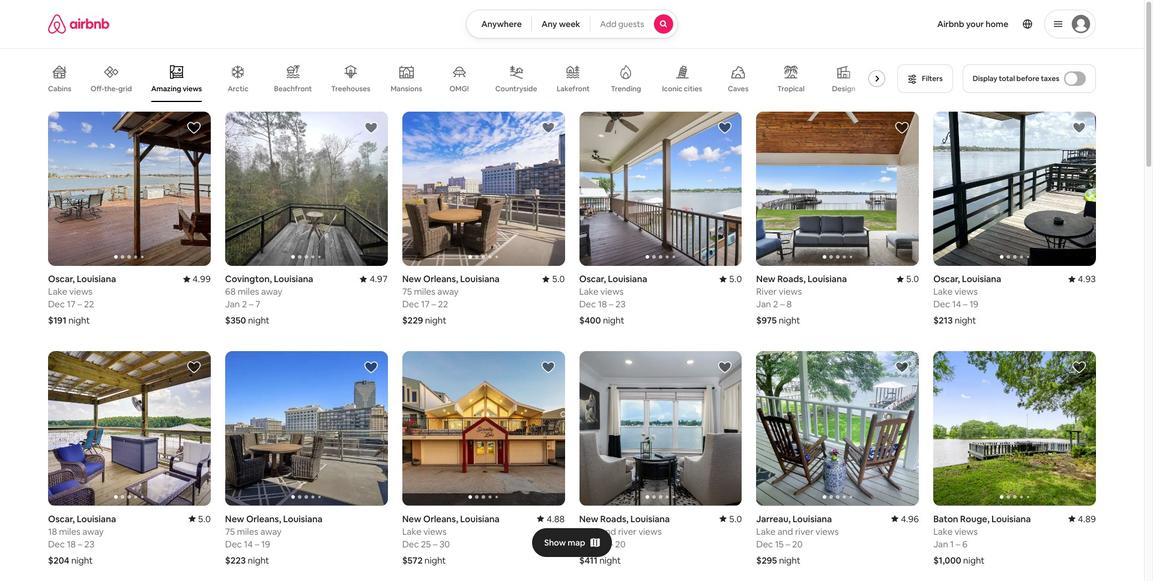 Task type: vqa. For each thing, say whether or not it's contained in the screenshot.


Task type: locate. For each thing, give the bounding box(es) containing it.
oscar, inside oscar, louisiana lake views dec 17 – 22 $191 night
[[48, 274, 75, 285]]

lake inside the oscar, louisiana lake views dec 18 – 23 $400 night
[[580, 286, 599, 298]]

1 17 from the left
[[67, 299, 76, 310]]

oscar, inside the oscar, louisiana lake views dec 18 – 23 $400 night
[[580, 274, 606, 285]]

anywhere button
[[467, 10, 532, 38]]

2 inside the 'covington, louisiana 68 miles away jan 2 – 7 $350 night'
[[242, 299, 247, 310]]

0 vertical spatial 75
[[402, 286, 412, 298]]

any
[[542, 19, 558, 29]]

none search field containing anywhere
[[467, 10, 678, 38]]

dec up the $223
[[225, 539, 242, 550]]

1 vertical spatial 23
[[84, 539, 94, 550]]

2 and from the left
[[778, 526, 794, 538]]

0 horizontal spatial and
[[601, 526, 617, 538]]

night right the $223
[[248, 555, 269, 567]]

roads, inside "new roads, louisiana river views jan 2 – 8 $975 night"
[[778, 274, 806, 285]]

dec up $400
[[580, 299, 596, 310]]

oscar, up $213
[[934, 274, 961, 285]]

1 15 from the left
[[598, 539, 607, 550]]

dec inside new orleans, louisiana 75 miles away dec 17 – 22 $229 night
[[402, 299, 419, 310]]

75 for 17
[[402, 286, 412, 298]]

23 inside the oscar, louisiana lake views dec 18 – 23 $400 night
[[616, 299, 626, 310]]

1 vertical spatial 5.0 out of 5 average rating image
[[720, 514, 742, 525]]

4.97 out of 5 average rating image
[[360, 274, 388, 285]]

add to wishlist: new orleans, louisiana image for new orleans, louisiana lake views dec 25 – 30 $572 night
[[541, 361, 556, 375]]

0 horizontal spatial 19
[[261, 539, 270, 550]]

0 horizontal spatial 14
[[244, 539, 253, 550]]

25
[[421, 539, 431, 550]]

1 horizontal spatial 2
[[774, 299, 779, 310]]

covington,
[[225, 274, 272, 285]]

new orleans, louisiana 75 miles away dec 17 – 22 $229 night
[[402, 274, 500, 327]]

0 vertical spatial 19
[[970, 299, 979, 310]]

louisiana inside oscar, louisiana lake views dec 17 – 22 $191 night
[[77, 274, 116, 285]]

20 inside the new roads, louisiana lake and river views dec 15 – 20 $411 night
[[616, 539, 626, 550]]

roads, for and
[[601, 514, 629, 525]]

15
[[598, 539, 607, 550], [776, 539, 784, 550]]

2 2 from the left
[[774, 299, 779, 310]]

75 up $229
[[402, 286, 412, 298]]

–
[[77, 299, 82, 310], [249, 299, 254, 310], [609, 299, 614, 310], [781, 299, 785, 310], [432, 299, 436, 310], [964, 299, 968, 310], [78, 539, 82, 550], [255, 539, 260, 550], [609, 539, 614, 550], [786, 539, 791, 550], [433, 539, 438, 550], [957, 539, 961, 550]]

group for baton rouge, louisiana lake views jan 1 – 6 $1,000 night
[[934, 352, 1097, 506]]

0 horizontal spatial 20
[[616, 539, 626, 550]]

louisiana inside the new orleans, louisiana lake views dec 25 – 30 $572 night
[[461, 514, 500, 525]]

total
[[1000, 74, 1016, 84]]

new up the $223
[[225, 514, 244, 525]]

75 inside new orleans, louisiana 75 miles away dec 17 – 22 $229 night
[[402, 286, 412, 298]]

75
[[402, 286, 412, 298], [225, 526, 235, 538]]

lake down baton
[[934, 526, 953, 538]]

jan for jan 2 – 7
[[225, 299, 240, 310]]

2 inside "new roads, louisiana river views jan 2 – 8 $975 night"
[[774, 299, 779, 310]]

1 horizontal spatial 5.0 out of 5 average rating image
[[720, 514, 742, 525]]

oscar, up $400
[[580, 274, 606, 285]]

add to wishlist: oscar, louisiana image for oscar, louisiana lake views dec 18 – 23 $400 night
[[718, 121, 733, 135]]

22
[[84, 299, 94, 310], [438, 299, 449, 310]]

orleans, for 17
[[424, 274, 459, 285]]

dec up $213
[[934, 299, 951, 310]]

1 horizontal spatial 22
[[438, 299, 449, 310]]

away inside "new orleans, louisiana 75 miles away dec 14 – 19 $223 night"
[[261, 526, 282, 538]]

treehouses
[[331, 84, 371, 94]]

jarreau, louisiana lake and river views dec 15 – 20 $295 night
[[757, 514, 839, 567]]

– inside oscar, louisiana 18 miles away dec 18 – 23 $204 night
[[78, 539, 82, 550]]

1 vertical spatial roads,
[[601, 514, 629, 525]]

2 left 8
[[774, 299, 779, 310]]

14
[[953, 299, 962, 310], [244, 539, 253, 550]]

17
[[67, 299, 76, 310], [421, 299, 430, 310]]

14 inside oscar, louisiana lake views dec 14 – 19 $213 night
[[953, 299, 962, 310]]

1 vertical spatial 18
[[48, 526, 57, 538]]

roads, up show map button
[[601, 514, 629, 525]]

18 inside the oscar, louisiana lake views dec 18 – 23 $400 night
[[598, 299, 607, 310]]

2 horizontal spatial 5.0 out of 5 average rating image
[[897, 274, 920, 285]]

night right $411
[[600, 555, 621, 567]]

views inside jarreau, louisiana lake and river views dec 15 – 20 $295 night
[[816, 526, 839, 538]]

0 horizontal spatial 2
[[242, 299, 247, 310]]

0 horizontal spatial 18
[[48, 526, 57, 538]]

jan left 1
[[934, 539, 949, 550]]

add to wishlist: new roads, louisiana image
[[718, 361, 733, 375]]

lake up $213
[[934, 286, 953, 298]]

louisiana inside baton rouge, louisiana lake views jan 1 – 6 $1,000 night
[[992, 514, 1032, 525]]

4.99
[[193, 274, 211, 285]]

countryside
[[496, 84, 538, 94]]

profile element
[[693, 0, 1097, 48]]

filters
[[923, 74, 943, 84]]

new right 4.97
[[402, 274, 422, 285]]

1 vertical spatial 19
[[261, 539, 270, 550]]

views
[[183, 84, 202, 94], [69, 286, 93, 298], [601, 286, 624, 298], [779, 286, 803, 298], [955, 286, 979, 298], [639, 526, 662, 538], [816, 526, 839, 538], [424, 526, 447, 538], [955, 526, 979, 538]]

off-the-grid
[[91, 84, 132, 94]]

0 horizontal spatial 15
[[598, 539, 607, 550]]

miles up $229
[[414, 286, 436, 298]]

off-
[[91, 84, 104, 94]]

night down 8
[[779, 315, 801, 327]]

15 inside the new roads, louisiana lake and river views dec 15 – 20 $411 night
[[598, 539, 607, 550]]

lake inside baton rouge, louisiana lake views jan 1 – 6 $1,000 night
[[934, 526, 953, 538]]

miles up $204
[[59, 526, 80, 538]]

23
[[616, 299, 626, 310], [84, 539, 94, 550]]

new for new orleans, louisiana lake views dec 25 – 30 $572 night
[[402, 514, 422, 525]]

group for new orleans, louisiana 75 miles away dec 17 – 22 $229 night
[[402, 112, 565, 266]]

0 vertical spatial 23
[[616, 299, 626, 310]]

5.0 out of 5 average rating image for new roads, louisiana lake and river views dec 15 – 20 $411 night
[[720, 514, 742, 525]]

5.0 for new roads, louisiana lake and river views dec 15 – 20 $411 night
[[730, 514, 742, 525]]

add to wishlist: oscar, louisiana image for oscar, louisiana 18 miles away dec 18 – 23 $204 night
[[187, 361, 201, 375]]

2 15 from the left
[[776, 539, 784, 550]]

oscar,
[[48, 274, 75, 285], [580, 274, 606, 285], [934, 274, 961, 285], [48, 514, 75, 525]]

night inside the new orleans, louisiana lake views dec 25 – 30 $572 night
[[425, 555, 446, 567]]

19
[[970, 299, 979, 310], [261, 539, 270, 550]]

1 horizontal spatial 18
[[67, 539, 76, 550]]

new orleans, louisiana lake views dec 25 – 30 $572 night
[[402, 514, 500, 567]]

away
[[261, 286, 283, 298], [438, 286, 459, 298], [82, 526, 104, 538], [261, 526, 282, 538]]

14 inside "new orleans, louisiana 75 miles away dec 14 – 19 $223 night"
[[244, 539, 253, 550]]

2 river from the left
[[796, 526, 814, 538]]

orleans,
[[424, 274, 459, 285], [246, 514, 281, 525], [424, 514, 459, 525]]

2 22 from the left
[[438, 299, 449, 310]]

5.0 out of 5 average rating image for new orleans, louisiana 75 miles away dec 17 – 22 $229 night
[[543, 274, 565, 285]]

17 inside new orleans, louisiana 75 miles away dec 17 – 22 $229 night
[[421, 299, 430, 310]]

add to wishlist: oscar, louisiana image
[[187, 121, 201, 135], [718, 121, 733, 135], [187, 361, 201, 375]]

dec inside the oscar, louisiana lake views dec 18 – 23 $400 night
[[580, 299, 596, 310]]

5.0 out of 5 average rating image for new roads, louisiana river views jan 2 – 8 $975 night
[[897, 274, 920, 285]]

1 and from the left
[[601, 526, 617, 538]]

new inside "new roads, louisiana river views jan 2 – 8 $975 night"
[[757, 274, 776, 285]]

lake
[[48, 286, 67, 298], [580, 286, 599, 298], [934, 286, 953, 298], [580, 526, 599, 538], [757, 526, 776, 538], [402, 526, 422, 538], [934, 526, 953, 538]]

louisiana inside the oscar, louisiana lake views dec 18 – 23 $400 night
[[608, 274, 648, 285]]

1 vertical spatial 14
[[244, 539, 253, 550]]

miles up the $223
[[237, 526, 259, 538]]

jan inside "new roads, louisiana river views jan 2 – 8 $975 night"
[[757, 299, 772, 310]]

jan for jan 1 – 6
[[934, 539, 949, 550]]

mansions
[[391, 84, 423, 94]]

1 horizontal spatial jan
[[757, 299, 772, 310]]

lake up $400
[[580, 286, 599, 298]]

tropical
[[778, 84, 805, 94]]

1 horizontal spatial river
[[796, 526, 814, 538]]

2 horizontal spatial 18
[[598, 299, 607, 310]]

group for oscar, louisiana lake views dec 14 – 19 $213 night
[[934, 112, 1097, 266]]

oscar, inside oscar, louisiana lake views dec 14 – 19 $213 night
[[934, 274, 961, 285]]

15 up $295
[[776, 539, 784, 550]]

1 horizontal spatial 14
[[953, 299, 962, 310]]

group for new roads, louisiana river views jan 2 – 8 $975 night
[[757, 112, 920, 266]]

oscar, up $204
[[48, 514, 75, 525]]

new
[[757, 274, 776, 285], [402, 274, 422, 285], [225, 514, 244, 525], [580, 514, 599, 525], [402, 514, 422, 525]]

map
[[568, 538, 586, 549]]

15 right map
[[598, 539, 607, 550]]

orleans, inside the new orleans, louisiana lake views dec 25 – 30 $572 night
[[424, 514, 459, 525]]

0 vertical spatial 18
[[598, 299, 607, 310]]

group for new roads, louisiana lake and river views dec 15 – 20 $411 night
[[580, 352, 742, 506]]

14 up the $223
[[244, 539, 253, 550]]

any week
[[542, 19, 581, 29]]

roads, inside the new roads, louisiana lake and river views dec 15 – 20 $411 night
[[601, 514, 629, 525]]

jan down 68
[[225, 299, 240, 310]]

14 up $213
[[953, 299, 962, 310]]

louisiana inside oscar, louisiana lake views dec 14 – 19 $213 night
[[963, 274, 1002, 285]]

louisiana
[[77, 274, 116, 285], [274, 274, 313, 285], [608, 274, 648, 285], [808, 274, 848, 285], [461, 274, 500, 285], [963, 274, 1002, 285], [77, 514, 116, 525], [283, 514, 323, 525], [631, 514, 670, 525], [793, 514, 833, 525], [461, 514, 500, 525], [992, 514, 1032, 525]]

jan inside the 'covington, louisiana 68 miles away jan 2 – 7 $350 night'
[[225, 299, 240, 310]]

lake inside the new orleans, louisiana lake views dec 25 – 30 $572 night
[[402, 526, 422, 538]]

night right $213
[[955, 315, 977, 327]]

new up river
[[757, 274, 776, 285]]

dec up $191
[[48, 299, 65, 310]]

away inside oscar, louisiana 18 miles away dec 18 – 23 $204 night
[[82, 526, 104, 538]]

1 20 from the left
[[616, 539, 626, 550]]

0 horizontal spatial jan
[[225, 299, 240, 310]]

1 horizontal spatial and
[[778, 526, 794, 538]]

dec
[[48, 299, 65, 310], [580, 299, 596, 310], [402, 299, 419, 310], [934, 299, 951, 310], [48, 539, 65, 550], [225, 539, 242, 550], [580, 539, 596, 550], [757, 539, 774, 550], [402, 539, 419, 550]]

river
[[757, 286, 777, 298]]

2 horizontal spatial jan
[[934, 539, 949, 550]]

0 horizontal spatial 75
[[225, 526, 235, 538]]

1 2 from the left
[[242, 299, 247, 310]]

group for oscar, louisiana 18 miles away dec 18 – 23 $204 night
[[48, 352, 211, 506]]

river
[[619, 526, 637, 538], [796, 526, 814, 538]]

add to wishlist: baton rouge, louisiana image
[[1073, 361, 1087, 375]]

None search field
[[467, 10, 678, 38]]

dec left 25
[[402, 539, 419, 550]]

5.0
[[730, 274, 742, 285], [907, 274, 920, 285], [552, 274, 565, 285], [198, 514, 211, 525], [730, 514, 742, 525]]

dec up $295
[[757, 539, 774, 550]]

1 horizontal spatial 20
[[793, 539, 803, 550]]

1 horizontal spatial 75
[[402, 286, 412, 298]]

roads, up 8
[[778, 274, 806, 285]]

oscar, up $191
[[48, 274, 75, 285]]

views inside the oscar, louisiana lake views dec 18 – 23 $400 night
[[601, 286, 624, 298]]

group
[[48, 55, 891, 102], [48, 112, 211, 266], [225, 112, 388, 266], [402, 112, 565, 266], [580, 112, 742, 266], [757, 112, 920, 266], [934, 112, 1097, 266], [48, 352, 211, 506], [225, 352, 388, 506], [402, 352, 565, 506], [580, 352, 742, 506], [757, 352, 920, 506], [934, 352, 1097, 506]]

miles
[[238, 286, 259, 298], [414, 286, 436, 298], [59, 526, 80, 538], [237, 526, 259, 538]]

2 20 from the left
[[793, 539, 803, 550]]

guests
[[619, 19, 645, 29]]

miles down the 'covington,'
[[238, 286, 259, 298]]

5.0 for new orleans, louisiana 75 miles away dec 17 – 22 $229 night
[[552, 274, 565, 285]]

1 river from the left
[[619, 526, 637, 538]]

0 vertical spatial roads,
[[778, 274, 806, 285]]

new inside the new orleans, louisiana lake views dec 25 – 30 $572 night
[[402, 514, 422, 525]]

0 horizontal spatial 23
[[84, 539, 94, 550]]

oscar, louisiana 18 miles away dec 18 – 23 $204 night
[[48, 514, 116, 567]]

5.0 out of 5 average rating image for oscar, louisiana 18 miles away dec 18 – 23 $204 night
[[188, 514, 211, 525]]

airbnb your home link
[[931, 11, 1016, 37]]

1 horizontal spatial roads,
[[778, 274, 806, 285]]

0 horizontal spatial 5.0 out of 5 average rating image
[[188, 514, 211, 525]]

1 horizontal spatial 19
[[970, 299, 979, 310]]

night inside "new orleans, louisiana 75 miles away dec 14 – 19 $223 night"
[[248, 555, 269, 567]]

and
[[601, 526, 617, 538], [778, 526, 794, 538]]

new inside new orleans, louisiana 75 miles away dec 17 – 22 $229 night
[[402, 274, 422, 285]]

75 inside "new orleans, louisiana 75 miles away dec 14 – 19 $223 night"
[[225, 526, 235, 538]]

night right $400
[[603, 315, 625, 327]]

night right $191
[[68, 315, 90, 327]]

louisiana inside the 'covington, louisiana 68 miles away jan 2 – 7 $350 night'
[[274, 274, 313, 285]]

night down 25
[[425, 555, 446, 567]]

0 horizontal spatial 22
[[84, 299, 94, 310]]

views inside oscar, louisiana lake views dec 14 – 19 $213 night
[[955, 286, 979, 298]]

roads,
[[778, 274, 806, 285], [601, 514, 629, 525]]

orleans, for –
[[424, 514, 459, 525]]

2 left 7
[[242, 299, 247, 310]]

0 vertical spatial 14
[[953, 299, 962, 310]]

new inside the new roads, louisiana lake and river views dec 15 – 20 $411 night
[[580, 514, 599, 525]]

75 up the $223
[[225, 526, 235, 538]]

night down 6
[[964, 555, 985, 567]]

lake up map
[[580, 526, 599, 538]]

night right $204
[[71, 555, 93, 567]]

away inside the 'covington, louisiana 68 miles away jan 2 – 7 $350 night'
[[261, 286, 283, 298]]

1 horizontal spatial 15
[[776, 539, 784, 550]]

1 vertical spatial 75
[[225, 526, 235, 538]]

lake up $191
[[48, 286, 67, 298]]

orleans, inside new orleans, louisiana 75 miles away dec 17 – 22 $229 night
[[424, 274, 459, 285]]

new up 25
[[402, 514, 422, 525]]

18
[[598, 299, 607, 310], [48, 526, 57, 538], [67, 539, 76, 550]]

5.0 out of 5 average rating image
[[543, 274, 565, 285], [720, 514, 742, 525]]

dec up $229
[[402, 299, 419, 310]]

miles inside new orleans, louisiana 75 miles away dec 17 – 22 $229 night
[[414, 286, 436, 298]]

dec inside oscar, louisiana 18 miles away dec 18 – 23 $204 night
[[48, 539, 65, 550]]

new inside "new orleans, louisiana 75 miles away dec 14 – 19 $223 night"
[[225, 514, 244, 525]]

covington, louisiana 68 miles away jan 2 – 7 $350 night
[[225, 274, 313, 327]]

new orleans, louisiana 75 miles away dec 14 – 19 $223 night
[[225, 514, 323, 567]]

iconic cities
[[663, 84, 703, 94]]

$411
[[580, 555, 598, 567]]

68
[[225, 286, 236, 298]]

2 17 from the left
[[421, 299, 430, 310]]

$400
[[580, 315, 601, 327]]

– inside the new orleans, louisiana lake views dec 25 – 30 $572 night
[[433, 539, 438, 550]]

night down 7
[[248, 315, 270, 327]]

0 horizontal spatial river
[[619, 526, 637, 538]]

night right $295
[[780, 555, 801, 567]]

1 horizontal spatial 23
[[616, 299, 626, 310]]

night right $229
[[425, 315, 447, 327]]

0 vertical spatial 5.0 out of 5 average rating image
[[543, 274, 565, 285]]

show map
[[545, 538, 586, 549]]

– inside the oscar, louisiana lake views dec 18 – 23 $400 night
[[609, 299, 614, 310]]

1 horizontal spatial 17
[[421, 299, 430, 310]]

4.93 out of 5 average rating image
[[1069, 274, 1097, 285]]

1 horizontal spatial 5.0 out of 5 average rating image
[[720, 274, 742, 285]]

oscar, for oscar, louisiana 18 miles away dec 18 – 23 $204 night
[[48, 514, 75, 525]]

5.0 out of 5 average rating image
[[720, 274, 742, 285], [897, 274, 920, 285], [188, 514, 211, 525]]

0 horizontal spatial 17
[[67, 299, 76, 310]]

– inside "new roads, louisiana river views jan 2 – 8 $975 night"
[[781, 299, 785, 310]]

lake up 25
[[402, 526, 422, 538]]

dec up $204
[[48, 539, 65, 550]]

away inside new orleans, louisiana 75 miles away dec 17 – 22 $229 night
[[438, 286, 459, 298]]

jan inside baton rouge, louisiana lake views jan 1 – 6 $1,000 night
[[934, 539, 949, 550]]

19 inside "new orleans, louisiana 75 miles away dec 14 – 19 $223 night"
[[261, 539, 270, 550]]

dec up $411
[[580, 539, 596, 550]]

night inside the oscar, louisiana lake views dec 18 – 23 $400 night
[[603, 315, 625, 327]]

new up map
[[580, 514, 599, 525]]

orleans, inside "new orleans, louisiana 75 miles away dec 14 – 19 $223 night"
[[246, 514, 281, 525]]

5.0 for new roads, louisiana river views jan 2 – 8 $975 night
[[907, 274, 920, 285]]

1 22 from the left
[[84, 299, 94, 310]]

0 horizontal spatial 5.0 out of 5 average rating image
[[543, 274, 565, 285]]

$975
[[757, 315, 777, 327]]

jan down river
[[757, 299, 772, 310]]

0 horizontal spatial roads,
[[601, 514, 629, 525]]

lake inside oscar, louisiana lake views dec 14 – 19 $213 night
[[934, 286, 953, 298]]

add to wishlist: new orleans, louisiana image
[[541, 121, 556, 135], [364, 361, 378, 375], [541, 361, 556, 375]]

lake down jarreau,
[[757, 526, 776, 538]]

filters button
[[898, 64, 954, 93]]

oscar, inside oscar, louisiana 18 miles away dec 18 – 23 $204 night
[[48, 514, 75, 525]]



Task type: describe. For each thing, give the bounding box(es) containing it.
louisiana inside "new roads, louisiana river views jan 2 – 8 $975 night"
[[808, 274, 848, 285]]

5.0 for oscar, louisiana lake views dec 18 – 23 $400 night
[[730, 274, 742, 285]]

and inside jarreau, louisiana lake and river views dec 15 – 20 $295 night
[[778, 526, 794, 538]]

louisiana inside jarreau, louisiana lake and river views dec 15 – 20 $295 night
[[793, 514, 833, 525]]

and inside the new roads, louisiana lake and river views dec 15 – 20 $411 night
[[601, 526, 617, 538]]

airbnb your home
[[938, 19, 1009, 29]]

grid
[[118, 84, 132, 94]]

iconic
[[663, 84, 683, 94]]

$295
[[757, 555, 778, 567]]

19 inside oscar, louisiana lake views dec 14 – 19 $213 night
[[970, 299, 979, 310]]

– inside the 'covington, louisiana 68 miles away jan 2 – 7 $350 night'
[[249, 299, 254, 310]]

new for new orleans, louisiana 75 miles away dec 17 – 22 $229 night
[[402, 274, 422, 285]]

– inside the new roads, louisiana lake and river views dec 15 – 20 $411 night
[[609, 539, 614, 550]]

night inside jarreau, louisiana lake and river views dec 15 – 20 $295 night
[[780, 555, 801, 567]]

$191
[[48, 315, 67, 327]]

taxes
[[1042, 74, 1060, 84]]

cabins
[[48, 84, 71, 94]]

amazing views
[[151, 84, 202, 94]]

views inside the new roads, louisiana lake and river views dec 15 – 20 $411 night
[[639, 526, 662, 538]]

night inside new orleans, louisiana 75 miles away dec 17 – 22 $229 night
[[425, 315, 447, 327]]

$213
[[934, 315, 954, 327]]

show
[[545, 538, 566, 549]]

before
[[1017, 74, 1040, 84]]

8
[[787, 299, 792, 310]]

$350
[[225, 315, 246, 327]]

dec inside oscar, louisiana lake views dec 14 – 19 $213 night
[[934, 299, 951, 310]]

lake inside the new roads, louisiana lake and river views dec 15 – 20 $411 night
[[580, 526, 599, 538]]

night inside "new roads, louisiana river views jan 2 – 8 $975 night"
[[779, 315, 801, 327]]

views inside the new orleans, louisiana lake views dec 25 – 30 $572 night
[[424, 526, 447, 538]]

add to wishlist: new roads, louisiana image
[[896, 121, 910, 135]]

17 inside oscar, louisiana lake views dec 17 – 22 $191 night
[[67, 299, 76, 310]]

new for new roads, louisiana river views jan 2 – 8 $975 night
[[757, 274, 776, 285]]

night inside baton rouge, louisiana lake views jan 1 – 6 $1,000 night
[[964, 555, 985, 567]]

add to wishlist: oscar, louisiana image for oscar, louisiana lake views dec 17 – 22 $191 night
[[187, 121, 201, 135]]

orleans, for 14
[[246, 514, 281, 525]]

oscar, for oscar, louisiana lake views dec 18 – 23 $400 night
[[580, 274, 606, 285]]

$204
[[48, 555, 69, 567]]

anywhere
[[482, 19, 522, 29]]

$1,000
[[934, 555, 962, 567]]

add to wishlist: covington, louisiana image
[[364, 121, 378, 135]]

views inside "new roads, louisiana river views jan 2 – 8 $975 night"
[[779, 286, 803, 298]]

design
[[833, 84, 856, 94]]

group containing off-the-grid
[[48, 55, 891, 102]]

75 for 14
[[225, 526, 235, 538]]

5.0 for oscar, louisiana 18 miles away dec 18 – 23 $204 night
[[198, 514, 211, 525]]

oscar, louisiana lake views dec 18 – 23 $400 night
[[580, 274, 648, 327]]

lakefront
[[557, 84, 590, 94]]

30
[[440, 539, 450, 550]]

your
[[967, 19, 985, 29]]

new roads, louisiana river views jan 2 – 8 $975 night
[[757, 274, 848, 327]]

miles inside "new orleans, louisiana 75 miles away dec 14 – 19 $223 night"
[[237, 526, 259, 538]]

4.89 out of 5 average rating image
[[1069, 514, 1097, 525]]

2 vertical spatial 18
[[67, 539, 76, 550]]

add to wishlist: new orleans, louisiana image for new orleans, louisiana 75 miles away dec 17 – 22 $229 night
[[541, 121, 556, 135]]

group for oscar, louisiana lake views dec 17 – 22 $191 night
[[48, 112, 211, 266]]

display total before taxes
[[973, 74, 1060, 84]]

add to wishlist: jarreau, louisiana image
[[896, 361, 910, 375]]

– inside oscar, louisiana lake views dec 14 – 19 $213 night
[[964, 299, 968, 310]]

4.97
[[370, 274, 388, 285]]

6
[[963, 539, 968, 550]]

$223
[[225, 555, 246, 567]]

night inside oscar, louisiana lake views dec 14 – 19 $213 night
[[955, 315, 977, 327]]

add guests
[[601, 19, 645, 29]]

dec inside "new orleans, louisiana 75 miles away dec 14 – 19 $223 night"
[[225, 539, 242, 550]]

add guests button
[[590, 10, 678, 38]]

arctic
[[228, 84, 249, 94]]

miles inside the 'covington, louisiana 68 miles away jan 2 – 7 $350 night'
[[238, 286, 259, 298]]

cities
[[684, 84, 703, 94]]

louisiana inside the new roads, louisiana lake and river views dec 15 – 20 $411 night
[[631, 514, 670, 525]]

4.99 out of 5 average rating image
[[183, 274, 211, 285]]

louisiana inside oscar, louisiana 18 miles away dec 18 – 23 $204 night
[[77, 514, 116, 525]]

the-
[[104, 84, 118, 94]]

oscar, louisiana lake views dec 14 – 19 $213 night
[[934, 274, 1002, 327]]

1
[[951, 539, 955, 550]]

group for jarreau, louisiana lake and river views dec 15 – 20 $295 night
[[757, 352, 920, 506]]

any week button
[[532, 10, 591, 38]]

display
[[973, 74, 998, 84]]

beachfront
[[274, 84, 312, 94]]

miles inside oscar, louisiana 18 miles away dec 18 – 23 $204 night
[[59, 526, 80, 538]]

new for new orleans, louisiana 75 miles away dec 14 – 19 $223 night
[[225, 514, 244, 525]]

group for covington, louisiana 68 miles away jan 2 – 7 $350 night
[[225, 112, 388, 266]]

new for new roads, louisiana lake and river views dec 15 – 20 $411 night
[[580, 514, 599, 525]]

– inside new orleans, louisiana 75 miles away dec 17 – 22 $229 night
[[432, 299, 436, 310]]

night inside the 'covington, louisiana 68 miles away jan 2 – 7 $350 night'
[[248, 315, 270, 327]]

louisiana inside new orleans, louisiana 75 miles away dec 17 – 22 $229 night
[[461, 274, 500, 285]]

amazing
[[151, 84, 181, 94]]

caves
[[728, 84, 749, 94]]

4.88 out of 5 average rating image
[[537, 514, 565, 525]]

– inside baton rouge, louisiana lake views jan 1 – 6 $1,000 night
[[957, 539, 961, 550]]

views inside group
[[183, 84, 202, 94]]

23 inside oscar, louisiana 18 miles away dec 18 – 23 $204 night
[[84, 539, 94, 550]]

rouge,
[[961, 514, 990, 525]]

home
[[986, 19, 1009, 29]]

group for oscar, louisiana lake views dec 18 – 23 $400 night
[[580, 112, 742, 266]]

group for new orleans, louisiana lake views dec 25 – 30 $572 night
[[402, 352, 565, 506]]

2 for river
[[774, 299, 779, 310]]

baton
[[934, 514, 959, 525]]

5.0 out of 5 average rating image for oscar, louisiana lake views dec 18 – 23 $400 night
[[720, 274, 742, 285]]

trending
[[611, 84, 642, 94]]

22 inside oscar, louisiana lake views dec 17 – 22 $191 night
[[84, 299, 94, 310]]

views inside oscar, louisiana lake views dec 17 – 22 $191 night
[[69, 286, 93, 298]]

baton rouge, louisiana lake views jan 1 – 6 $1,000 night
[[934, 514, 1032, 567]]

– inside "new orleans, louisiana 75 miles away dec 14 – 19 $223 night"
[[255, 539, 260, 550]]

night inside the new roads, louisiana lake and river views dec 15 – 20 $411 night
[[600, 555, 621, 567]]

– inside oscar, louisiana lake views dec 17 – 22 $191 night
[[77, 299, 82, 310]]

20 inside jarreau, louisiana lake and river views dec 15 – 20 $295 night
[[793, 539, 803, 550]]

7
[[256, 299, 260, 310]]

4.96 out of 5 average rating image
[[892, 514, 920, 525]]

dec inside oscar, louisiana lake views dec 17 – 22 $191 night
[[48, 299, 65, 310]]

4.96
[[901, 514, 920, 525]]

jarreau,
[[757, 514, 791, 525]]

add to wishlist: oscar, louisiana image
[[1073, 121, 1087, 135]]

15 inside jarreau, louisiana lake and river views dec 15 – 20 $295 night
[[776, 539, 784, 550]]

week
[[559, 19, 581, 29]]

4.88
[[547, 514, 565, 525]]

lake inside jarreau, louisiana lake and river views dec 15 – 20 $295 night
[[757, 526, 776, 538]]

22 inside new orleans, louisiana 75 miles away dec 17 – 22 $229 night
[[438, 299, 449, 310]]

dec inside jarreau, louisiana lake and river views dec 15 – 20 $295 night
[[757, 539, 774, 550]]

$572
[[402, 555, 423, 567]]

add
[[601, 19, 617, 29]]

oscar, for oscar, louisiana lake views dec 14 – 19 $213 night
[[934, 274, 961, 285]]

dec inside the new orleans, louisiana lake views dec 25 – 30 $572 night
[[402, 539, 419, 550]]

views inside baton rouge, louisiana lake views jan 1 – 6 $1,000 night
[[955, 526, 979, 538]]

roads, for views
[[778, 274, 806, 285]]

jan for jan 2 – 8
[[757, 299, 772, 310]]

louisiana inside "new orleans, louisiana 75 miles away dec 14 – 19 $223 night"
[[283, 514, 323, 525]]

$229
[[402, 315, 423, 327]]

– inside jarreau, louisiana lake and river views dec 15 – 20 $295 night
[[786, 539, 791, 550]]

new roads, louisiana lake and river views dec 15 – 20 $411 night
[[580, 514, 670, 567]]

lake inside oscar, louisiana lake views dec 17 – 22 $191 night
[[48, 286, 67, 298]]

river inside the new roads, louisiana lake and river views dec 15 – 20 $411 night
[[619, 526, 637, 538]]

oscar, louisiana lake views dec 17 – 22 $191 night
[[48, 274, 116, 327]]

oscar, for oscar, louisiana lake views dec 17 – 22 $191 night
[[48, 274, 75, 285]]

night inside oscar, louisiana lake views dec 17 – 22 $191 night
[[68, 315, 90, 327]]

river inside jarreau, louisiana lake and river views dec 15 – 20 $295 night
[[796, 526, 814, 538]]

4.93
[[1079, 274, 1097, 285]]

4.89
[[1079, 514, 1097, 525]]

omg!
[[450, 84, 469, 94]]

2 for miles
[[242, 299, 247, 310]]

show map button
[[533, 529, 612, 558]]

airbnb
[[938, 19, 965, 29]]

night inside oscar, louisiana 18 miles away dec 18 – 23 $204 night
[[71, 555, 93, 567]]

dec inside the new roads, louisiana lake and river views dec 15 – 20 $411 night
[[580, 539, 596, 550]]



